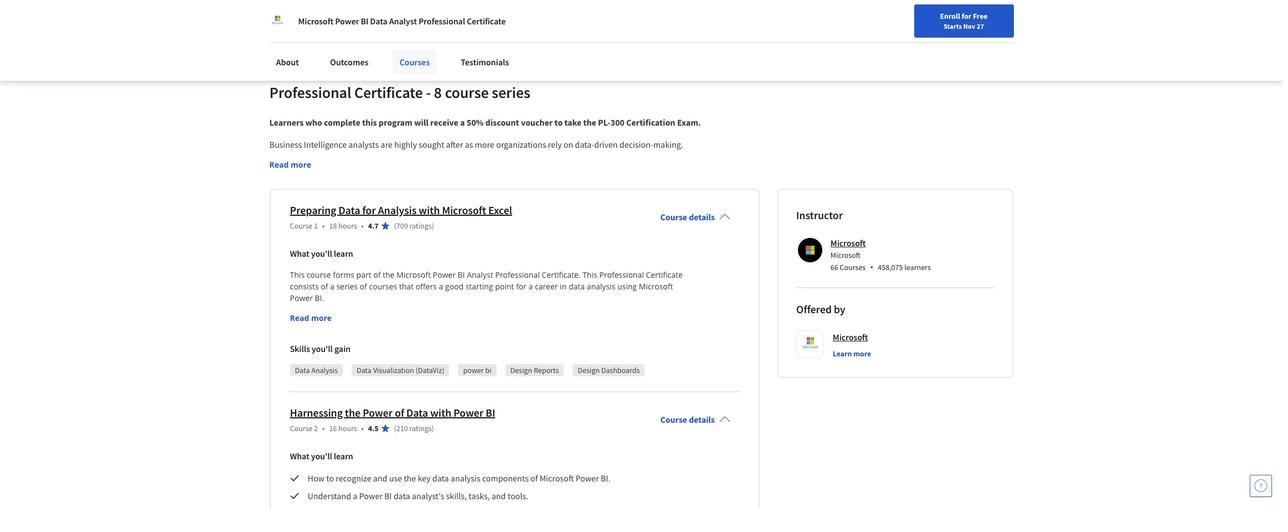Task type: describe. For each thing, give the bounding box(es) containing it.
27
[[977, 22, 984, 30]]

about link
[[269, 50, 306, 74]]

outcomes
[[330, 56, 368, 68]]

bi down use
[[384, 491, 392, 502]]

share it on social media and in your performance review
[[288, 14, 495, 25]]

professional up the using
[[599, 270, 644, 280]]

300
[[611, 117, 625, 128]]

course details for preparing  data for analysis with microsoft excel
[[660, 211, 715, 223]]

microsoft link for instructor
[[831, 238, 866, 249]]

course 1 • 18 hours •
[[290, 221, 364, 231]]

companies
[[315, 166, 356, 177]]

microsoft power bi data analyst professional certificate
[[298, 16, 506, 27]]

find your new career
[[976, 13, 1045, 23]]

66
[[831, 262, 838, 272]]

understand
[[308, 491, 351, 502]]

1 horizontal spatial by
[[834, 302, 845, 316]]

• right 2
[[322, 424, 325, 434]]

course inside this course forms part of the microsoft power bi analyst professional certificate. this professional certificate consists of a series of courses that offers a good starting point for a career in data analysis using microsoft power bi.
[[307, 270, 331, 280]]

nov
[[963, 22, 975, 30]]

for inside this course forms part of the microsoft power bi analyst professional certificate. this professional certificate consists of a series of courses that offers a good starting point for a career in data analysis using microsoft power bi.
[[516, 281, 527, 292]]

1 vertical spatial with
[[430, 406, 451, 420]]

0 horizontal spatial data-
[[461, 166, 480, 177]]

skills you'll gain
[[290, 343, 351, 354]]

50%
[[467, 117, 484, 128]]

share
[[288, 14, 310, 25]]

1 horizontal spatial analysis
[[378, 203, 417, 217]]

preparing
[[290, 203, 336, 217]]

data down skills
[[295, 365, 310, 375]]

hours for data
[[338, 221, 357, 231]]

of down part
[[360, 281, 367, 292]]

data analysis
[[295, 365, 338, 375]]

0 vertical spatial analyst
[[389, 16, 417, 27]]

harnessing the power of data with power bi link
[[290, 406, 495, 420]]

decisions
[[389, 166, 424, 177]]

course details button for harnessing the power of data with power bi
[[652, 399, 739, 441]]

offered
[[796, 302, 832, 316]]

1 vertical spatial on
[[564, 139, 573, 150]]

0 horizontal spatial microsoft image
[[269, 13, 285, 29]]

business
[[446, 152, 478, 163]]

0 vertical spatial driven
[[594, 139, 618, 150]]

testimonials
[[461, 56, 509, 68]]

in inside business intelligence analysts are highly sought after as more organizations rely on data-driven decision-making. microsoft power bi is the leading data analytics, business intelligence, and reporting tool in the field, used by 97% of fortune 500 companies to make decisions based on data-driven insights and analytics.
[[596, 152, 603, 163]]

0 vertical spatial on
[[318, 14, 328, 25]]

of up 210
[[395, 406, 404, 420]]

your inside "link"
[[992, 13, 1006, 23]]

of inside business intelligence analysts are highly sought after as more organizations rely on data-driven decision-making. microsoft power bi is the leading data analytics, business intelligence, and reporting tool in the field, used by 97% of fortune 500 companies to make decisions based on data-driven insights and analytics.
[[687, 152, 695, 163]]

( 210 ratings )
[[394, 424, 434, 434]]

visualization
[[373, 365, 414, 375]]

1 vertical spatial bi.
[[601, 473, 610, 484]]

data inside this course forms part of the microsoft power bi analyst professional certificate. this professional certificate consists of a series of courses that offers a good starting point for a career in data analysis using microsoft power bi.
[[569, 281, 585, 292]]

review
[[471, 14, 495, 25]]

tools.
[[508, 491, 528, 502]]

certificate inside this course forms part of the microsoft power bi analyst professional certificate. this professional certificate consists of a series of courses that offers a good starting point for a career in data analysis using microsoft power bi.
[[646, 270, 683, 280]]

2 vertical spatial you'll
[[311, 451, 332, 462]]

will
[[414, 117, 429, 128]]

are
[[381, 139, 392, 150]]

ratings for with
[[409, 221, 432, 231]]

use
[[389, 473, 402, 484]]

details for preparing  data for analysis with microsoft excel
[[689, 211, 715, 223]]

bi down bi
[[486, 406, 495, 420]]

details for harnessing the power of data with power bi
[[689, 414, 715, 425]]

97%
[[669, 152, 685, 163]]

( 709 ratings )
[[394, 221, 434, 231]]

components
[[482, 473, 529, 484]]

learn more
[[833, 349, 871, 359]]

data visualization (dataviz)
[[357, 365, 444, 375]]

sought
[[419, 139, 444, 150]]

more for professional's read more button
[[291, 159, 311, 170]]

a down recognize
[[353, 491, 357, 502]]

excel
[[488, 203, 512, 217]]

hours for the
[[338, 424, 357, 434]]

how to recognize and use the key data analysis components of microsoft power bi.
[[308, 473, 610, 484]]

pl-
[[598, 117, 611, 128]]

preparing  data for analysis with microsoft excel
[[290, 203, 512, 217]]

the inside this course forms part of the microsoft power bi analyst professional certificate. this professional certificate consists of a series of courses that offers a good starting point for a career in data analysis using microsoft power bi.
[[383, 270, 395, 280]]

and down "reporting"
[[536, 166, 551, 177]]

social
[[330, 14, 351, 25]]

the left pl-
[[583, 117, 596, 128]]

microsoft inside business intelligence analysts are highly sought after as more organizations rely on data-driven decision-making. microsoft power bi is the leading data analytics, business intelligence, and reporting tool in the field, used by 97% of fortune 500 companies to make decisions based on data-driven insights and analytics.
[[269, 152, 304, 163]]

harnessing the power of data with power bi
[[290, 406, 495, 420]]

how
[[308, 473, 325, 484]]

power
[[463, 365, 484, 375]]

read for what you'll learn
[[290, 313, 309, 323]]

bi inside business intelligence analysts are highly sought after as more organizations rely on data-driven decision-making. microsoft power bi is the leading data analytics, business intelligence, and reporting tool in the field, used by 97% of fortune 500 companies to make decisions based on data-driven insights and analytics.
[[331, 152, 338, 163]]

• inside microsoft microsoft 66 courses • 458,075 learners
[[870, 261, 873, 274]]

for inside enroll for free starts nov 27
[[962, 11, 971, 21]]

the right is in the left of the page
[[348, 152, 360, 163]]

ratings for data
[[409, 424, 432, 434]]

8
[[434, 82, 442, 102]]

fortune
[[269, 166, 299, 177]]

course details for harnessing the power of data with power bi
[[660, 414, 715, 425]]

based
[[426, 166, 448, 177]]

it
[[311, 14, 317, 25]]

2
[[314, 424, 318, 434]]

point
[[495, 281, 514, 292]]

4.5
[[368, 424, 379, 434]]

testimonials link
[[454, 50, 516, 74]]

rely
[[548, 139, 562, 150]]

the left field,
[[605, 152, 617, 163]]

data up the course 1 • 18 hours •
[[338, 203, 360, 217]]

2 learn from the top
[[334, 451, 353, 462]]

0 vertical spatial course
[[445, 82, 489, 102]]

and down the components
[[492, 491, 506, 502]]

1 learn from the top
[[334, 248, 353, 259]]

the left key
[[404, 473, 416, 484]]

certificate.
[[542, 270, 581, 280]]

harnessing
[[290, 406, 343, 420]]

used
[[639, 152, 657, 163]]

1 vertical spatial certificate
[[354, 82, 423, 102]]

analysis inside this course forms part of the microsoft power bi analyst professional certificate. this professional certificate consists of a series of courses that offers a good starting point for a career in data analysis using microsoft power bi.
[[587, 281, 615, 292]]

who
[[305, 117, 322, 128]]

0 horizontal spatial to
[[326, 473, 334, 484]]

a left good
[[439, 281, 443, 292]]

learn more button
[[833, 348, 871, 359]]

course 2 • 16 hours •
[[290, 424, 364, 434]]

series inside this course forms part of the microsoft power bi analyst professional certificate. this professional certificate consists of a series of courses that offers a good starting point for a career in data analysis using microsoft power bi.
[[336, 281, 358, 292]]

design for design reports
[[510, 365, 532, 375]]

enroll
[[940, 11, 960, 21]]

0 horizontal spatial your
[[403, 14, 420, 25]]

power bi
[[463, 365, 491, 375]]

business intelligence analysts are highly sought after as more organizations rely on data-driven decision-making. microsoft power bi is the leading data analytics, business intelligence, and reporting tool in the field, used by 97% of fortune 500 companies to make decisions based on data-driven insights and analytics.
[[269, 139, 696, 177]]

consists
[[290, 281, 319, 292]]

after
[[446, 139, 463, 150]]

career
[[1024, 13, 1045, 23]]

learners
[[269, 117, 304, 128]]

) for data
[[432, 424, 434, 434]]

outcomes link
[[323, 50, 375, 74]]

bi inside this course forms part of the microsoft power bi analyst professional certificate. this professional certificate consists of a series of courses that offers a good starting point for a career in data analysis using microsoft power bi.
[[458, 270, 465, 280]]

preparing  data for analysis with microsoft excel link
[[290, 203, 512, 217]]

data down use
[[394, 491, 410, 502]]

of right the components
[[530, 473, 538, 484]]

design for design dashboards
[[578, 365, 600, 375]]

design reports
[[510, 365, 559, 375]]

• left "4.7"
[[361, 221, 364, 231]]

1
[[314, 221, 318, 231]]

0 horizontal spatial driven
[[480, 166, 504, 177]]

you'll for course
[[311, 248, 332, 259]]

find your new career link
[[970, 11, 1051, 25]]

a left 'career'
[[529, 281, 533, 292]]

career
[[535, 281, 558, 292]]

reporting
[[543, 152, 578, 163]]

and right media
[[378, 14, 392, 25]]

learners
[[904, 262, 931, 272]]

2 what from the top
[[290, 451, 309, 462]]

-
[[426, 82, 431, 102]]



Task type: locate. For each thing, give the bounding box(es) containing it.
2 course details from the top
[[660, 414, 715, 425]]

professional up who
[[269, 82, 351, 102]]

take
[[564, 117, 582, 128]]

1 vertical spatial read more
[[290, 313, 332, 323]]

you'll down the course 1 • 18 hours •
[[311, 248, 332, 259]]

0 horizontal spatial analysis
[[451, 473, 480, 484]]

learn up "forms"
[[334, 248, 353, 259]]

( down preparing  data for analysis with microsoft excel link
[[394, 221, 396, 231]]

by down making.
[[659, 152, 668, 163]]

1 horizontal spatial course
[[445, 82, 489, 102]]

performance
[[421, 14, 469, 25]]

0 vertical spatial analysis
[[587, 281, 615, 292]]

1 ( from the top
[[394, 221, 396, 231]]

read more up skills you'll gain
[[290, 313, 332, 323]]

2 ratings from the top
[[409, 424, 432, 434]]

1 horizontal spatial driven
[[594, 139, 618, 150]]

0 vertical spatial certificate
[[467, 16, 506, 27]]

bi
[[485, 365, 491, 375]]

0 vertical spatial course details
[[660, 211, 715, 223]]

in inside this course forms part of the microsoft power bi analyst professional certificate. this professional certificate consists of a series of courses that offers a good starting point for a career in data analysis using microsoft power bi.
[[560, 281, 567, 292]]

1 vertical spatial course details
[[660, 414, 715, 425]]

microsoft link up learn more button
[[833, 331, 868, 344]]

1 horizontal spatial analysis
[[587, 281, 615, 292]]

for up "4.7"
[[362, 203, 376, 217]]

1 vertical spatial analyst
[[467, 270, 493, 280]]

0 vertical spatial hours
[[338, 221, 357, 231]]

0 vertical spatial course details button
[[652, 196, 739, 238]]

0 vertical spatial read more
[[269, 159, 311, 170]]

1 vertical spatial what you'll learn
[[290, 451, 353, 462]]

0 vertical spatial to
[[554, 117, 563, 128]]

read down business
[[269, 159, 289, 170]]

series
[[492, 82, 530, 102], [336, 281, 358, 292]]

1 vertical spatial read
[[290, 313, 309, 323]]

analytics,
[[409, 152, 444, 163]]

tasks,
[[469, 491, 490, 502]]

2 what you'll learn from the top
[[290, 451, 353, 462]]

reports
[[534, 365, 559, 375]]

1 horizontal spatial courses
[[840, 262, 866, 272]]

0 vertical spatial series
[[492, 82, 530, 102]]

what you'll learn
[[290, 248, 353, 259], [290, 451, 353, 462]]

0 horizontal spatial design
[[510, 365, 532, 375]]

microsoft link for offered by
[[833, 331, 868, 344]]

professional left review
[[419, 16, 465, 27]]

this up "consists"
[[290, 270, 305, 280]]

with up '( 210 ratings )' at the left bottom
[[430, 406, 451, 420]]

more
[[475, 139, 494, 150], [291, 159, 311, 170], [311, 313, 332, 323], [853, 349, 871, 359]]

on right it
[[318, 14, 328, 25]]

709
[[396, 221, 408, 231]]

more up skills you'll gain
[[311, 313, 332, 323]]

design
[[510, 365, 532, 375], [578, 365, 600, 375]]

decision-
[[620, 139, 653, 150]]

1 vertical spatial )
[[432, 424, 434, 434]]

1 vertical spatial series
[[336, 281, 358, 292]]

course details
[[660, 211, 715, 223], [660, 414, 715, 425]]

2 horizontal spatial for
[[962, 11, 971, 21]]

you'll up the how
[[311, 451, 332, 462]]

0 vertical spatial microsoft image
[[269, 13, 285, 29]]

the up the course 2 • 16 hours •
[[345, 406, 361, 420]]

0 horizontal spatial certificate
[[354, 82, 423, 102]]

0 horizontal spatial series
[[336, 281, 358, 292]]

0 vertical spatial details
[[689, 211, 715, 223]]

2 vertical spatial on
[[450, 166, 459, 177]]

0 vertical spatial courses
[[399, 56, 430, 68]]

analysis left the using
[[587, 281, 615, 292]]

forms
[[333, 270, 354, 280]]

what up "consists"
[[290, 248, 309, 259]]

1 horizontal spatial series
[[492, 82, 530, 102]]

analyst right media
[[389, 16, 417, 27]]

learn up recognize
[[334, 451, 353, 462]]

2 ( from the top
[[394, 424, 396, 434]]

making.
[[653, 139, 683, 150]]

to left take at the top of page
[[554, 117, 563, 128]]

read more button for what
[[290, 312, 332, 324]]

bi. inside this course forms part of the microsoft power bi analyst professional certificate. this professional certificate consists of a series of courses that offers a good starting point for a career in data analysis using microsoft power bi.
[[315, 293, 324, 303]]

of up courses
[[373, 270, 381, 280]]

for right point
[[516, 281, 527, 292]]

courses up -
[[399, 56, 430, 68]]

•
[[322, 221, 325, 231], [361, 221, 364, 231], [870, 261, 873, 274], [322, 424, 325, 434], [361, 424, 364, 434]]

0 horizontal spatial courses
[[399, 56, 430, 68]]

courses
[[369, 281, 397, 292]]

enroll for free starts nov 27
[[940, 11, 988, 30]]

1 horizontal spatial in
[[560, 281, 567, 292]]

professional certificate - 8 course series
[[269, 82, 530, 102]]

)
[[432, 221, 434, 231], [432, 424, 434, 434]]

on
[[318, 14, 328, 25], [564, 139, 573, 150], [450, 166, 459, 177]]

and down organizations
[[527, 152, 541, 163]]

ratings right 210
[[409, 424, 432, 434]]

voucher
[[521, 117, 553, 128]]

starting
[[466, 281, 493, 292]]

analyst up starting
[[467, 270, 493, 280]]

you'll left gain
[[312, 343, 333, 354]]

2 horizontal spatial on
[[564, 139, 573, 150]]

1 hours from the top
[[338, 221, 357, 231]]

in
[[394, 14, 401, 25], [596, 152, 603, 163], [560, 281, 567, 292]]

ratings right 709
[[409, 221, 432, 231]]

1 vertical spatial details
[[689, 414, 715, 425]]

hours right 18
[[338, 221, 357, 231]]

bi up good
[[458, 270, 465, 280]]

field,
[[619, 152, 637, 163]]

courses inside microsoft microsoft 66 courses • 458,075 learners
[[840, 262, 866, 272]]

( for analysis
[[394, 221, 396, 231]]

this right certificate.
[[583, 270, 597, 280]]

0 vertical spatial read
[[269, 159, 289, 170]]

4.7
[[368, 221, 379, 231]]

learners who complete this program will receive a 50% discount voucher to take the pl-300 certification exam.
[[269, 117, 703, 128]]

210
[[396, 424, 408, 434]]

2 vertical spatial for
[[516, 281, 527, 292]]

offers
[[416, 281, 437, 292]]

help center image
[[1254, 480, 1268, 493]]

1 vertical spatial driven
[[480, 166, 504, 177]]

1 horizontal spatial read
[[290, 313, 309, 323]]

2 ) from the top
[[432, 424, 434, 434]]

1 what you'll learn from the top
[[290, 248, 353, 259]]

0 vertical spatial data-
[[575, 139, 594, 150]]

and left use
[[373, 473, 387, 484]]

1 vertical spatial for
[[362, 203, 376, 217]]

2 course details button from the top
[[652, 399, 739, 441]]

1 vertical spatial analysis
[[311, 365, 338, 375]]

1 course details button from the top
[[652, 196, 739, 238]]

data up '( 210 ratings )' at the left bottom
[[406, 406, 428, 420]]

18
[[329, 221, 337, 231]]

data right key
[[432, 473, 449, 484]]

data- up tool
[[575, 139, 594, 150]]

courses right 66
[[840, 262, 866, 272]]

driven down pl-
[[594, 139, 618, 150]]

data- down business in the left of the page
[[461, 166, 480, 177]]

courses link
[[393, 50, 436, 74]]

) right 210
[[432, 424, 434, 434]]

on down business in the left of the page
[[450, 166, 459, 177]]

1 vertical spatial (
[[394, 424, 396, 434]]

read more for what
[[290, 313, 332, 323]]

course right 8
[[445, 82, 489, 102]]

) for with
[[432, 221, 434, 231]]

2 horizontal spatial to
[[554, 117, 563, 128]]

certification
[[626, 117, 675, 128]]

1 horizontal spatial bi.
[[601, 473, 610, 484]]

analyst inside this course forms part of the microsoft power bi analyst professional certificate. this professional certificate consists of a series of courses that offers a good starting point for a career in data analysis using microsoft power bi.
[[467, 270, 493, 280]]

more inside business intelligence analysts are highly sought after as more organizations rely on data-driven decision-making. microsoft power bi is the leading data analytics, business intelligence, and reporting tool in the field, used by 97% of fortune 500 companies to make decisions based on data-driven insights and analytics.
[[475, 139, 494, 150]]

hours right 16
[[338, 424, 357, 434]]

gain
[[334, 343, 351, 354]]

1 vertical spatial what
[[290, 451, 309, 462]]

analysis down skills you'll gain
[[311, 365, 338, 375]]

0 vertical spatial with
[[419, 203, 440, 217]]

2 vertical spatial to
[[326, 473, 334, 484]]

microsoft image left share
[[269, 13, 285, 29]]

2 design from the left
[[578, 365, 600, 375]]

driven
[[594, 139, 618, 150], [480, 166, 504, 177]]

2 vertical spatial certificate
[[646, 270, 683, 280]]

analysis
[[587, 281, 615, 292], [451, 473, 480, 484]]

) right 709
[[432, 221, 434, 231]]

1 horizontal spatial microsoft image
[[798, 238, 822, 262]]

0 vertical spatial bi.
[[315, 293, 324, 303]]

leading
[[361, 152, 389, 163]]

analysts
[[349, 139, 379, 150]]

1 vertical spatial microsoft image
[[798, 238, 822, 262]]

1 course details from the top
[[660, 211, 715, 223]]

instructor
[[796, 208, 843, 222]]

None search field
[[158, 7, 424, 29]]

microsoft microsoft 66 courses • 458,075 learners
[[831, 238, 931, 274]]

course
[[445, 82, 489, 102], [307, 270, 331, 280]]

media
[[353, 14, 376, 25]]

0 vertical spatial analysis
[[378, 203, 417, 217]]

understand a power bi data analyst's skills, tasks, and tools.
[[308, 491, 530, 502]]

data down highly
[[391, 152, 407, 163]]

0 horizontal spatial read
[[269, 159, 289, 170]]

more for learn more button
[[853, 349, 871, 359]]

power inside business intelligence analysts are highly sought after as more organizations rely on data-driven decision-making. microsoft power bi is the leading data analytics, business intelligence, and reporting tool in the field, used by 97% of fortune 500 companies to make decisions based on data-driven insights and analytics.
[[305, 152, 329, 163]]

1 vertical spatial course details button
[[652, 399, 739, 441]]

1 vertical spatial in
[[596, 152, 603, 163]]

about
[[276, 56, 299, 68]]

458,075
[[878, 262, 903, 272]]

16
[[329, 424, 337, 434]]

data left visualization
[[357, 365, 372, 375]]

this
[[362, 117, 377, 128]]

organizations
[[496, 139, 546, 150]]

a down "forms"
[[330, 281, 334, 292]]

details
[[689, 211, 715, 223], [689, 414, 715, 425]]

what up the how
[[290, 451, 309, 462]]

0 vertical spatial learn
[[334, 248, 353, 259]]

course up "consists"
[[307, 270, 331, 280]]

read more down business
[[269, 159, 311, 170]]

on right rely
[[564, 139, 573, 150]]

0 horizontal spatial for
[[362, 203, 376, 217]]

using
[[617, 281, 637, 292]]

read more button up skills you'll gain
[[290, 312, 332, 324]]

more right as
[[475, 139, 494, 150]]

with up ( 709 ratings )
[[419, 203, 440, 217]]

bi right social
[[361, 16, 368, 27]]

• left 4.5
[[361, 424, 364, 434]]

part
[[356, 270, 371, 280]]

1 details from the top
[[689, 211, 715, 223]]

recognize
[[336, 473, 371, 484]]

your right the find
[[992, 13, 1006, 23]]

series down "forms"
[[336, 281, 358, 292]]

1 horizontal spatial analyst
[[467, 270, 493, 280]]

0 vertical spatial microsoft link
[[831, 238, 866, 249]]

1 horizontal spatial data-
[[575, 139, 594, 150]]

1 design from the left
[[510, 365, 532, 375]]

good
[[445, 281, 464, 292]]

make
[[367, 166, 387, 177]]

1 vertical spatial data-
[[461, 166, 480, 177]]

what you'll learn up the how
[[290, 451, 353, 462]]

to inside business intelligence analysts are highly sought after as more organizations rely on data-driven decision-making. microsoft power bi is the leading data analytics, business intelligence, and reporting tool in the field, used by 97% of fortune 500 companies to make decisions based on data-driven insights and analytics.
[[358, 166, 365, 177]]

read up skills
[[290, 313, 309, 323]]

analysis up 709
[[378, 203, 417, 217]]

tool
[[579, 152, 594, 163]]

0 vertical spatial you'll
[[311, 248, 332, 259]]

data inside business intelligence analysts are highly sought after as more organizations rely on data-driven decision-making. microsoft power bi is the leading data analytics, business intelligence, and reporting tool in the field, used by 97% of fortune 500 companies to make decisions based on data-driven insights and analytics.
[[391, 152, 407, 163]]

program
[[379, 117, 412, 128]]

course details button for preparing  data for analysis with microsoft excel
[[652, 196, 739, 238]]

1 ) from the top
[[432, 221, 434, 231]]

in down certificate.
[[560, 281, 567, 292]]

1 ratings from the top
[[409, 221, 432, 231]]

0 horizontal spatial analysis
[[311, 365, 338, 375]]

0 horizontal spatial analyst
[[389, 16, 417, 27]]

read more button
[[269, 159, 311, 171], [290, 312, 332, 324]]

exam.
[[677, 117, 701, 128]]

more down business
[[291, 159, 311, 170]]

1 horizontal spatial this
[[583, 270, 597, 280]]

2 this from the left
[[583, 270, 597, 280]]

design left reports
[[510, 365, 532, 375]]

1 vertical spatial to
[[358, 166, 365, 177]]

1 what from the top
[[290, 248, 309, 259]]

read more for professional
[[269, 159, 311, 170]]

1 vertical spatial analysis
[[451, 473, 480, 484]]

1 vertical spatial courses
[[840, 262, 866, 272]]

2 hours from the top
[[338, 424, 357, 434]]

what you'll learn down the course 1 • 18 hours •
[[290, 248, 353, 259]]

read more button for professional
[[269, 159, 311, 171]]

0 vertical spatial in
[[394, 14, 401, 25]]

0 vertical spatial )
[[432, 221, 434, 231]]

1 horizontal spatial for
[[516, 281, 527, 292]]

1 horizontal spatial certificate
[[467, 16, 506, 27]]

analytics.
[[552, 166, 588, 177]]

data right social
[[370, 16, 387, 27]]

you'll for analysis
[[312, 343, 333, 354]]

0 horizontal spatial this
[[290, 270, 305, 280]]

1 vertical spatial you'll
[[312, 343, 333, 354]]

your left performance
[[403, 14, 420, 25]]

0 vertical spatial what
[[290, 248, 309, 259]]

1 vertical spatial hours
[[338, 424, 357, 434]]

complete
[[324, 117, 360, 128]]

0 vertical spatial by
[[659, 152, 668, 163]]

500
[[300, 166, 314, 177]]

1 this from the left
[[290, 270, 305, 280]]

analyst's
[[412, 491, 444, 502]]

the up courses
[[383, 270, 395, 280]]

insights
[[506, 166, 535, 177]]

2 details from the top
[[689, 414, 715, 425]]

your
[[992, 13, 1006, 23], [403, 14, 420, 25]]

series up discount
[[492, 82, 530, 102]]

0 horizontal spatial course
[[307, 270, 331, 280]]

to
[[554, 117, 563, 128], [358, 166, 365, 177], [326, 473, 334, 484]]

by inside business intelligence analysts are highly sought after as more organizations rely on data-driven decision-making. microsoft power bi is the leading data analytics, business intelligence, and reporting tool in the field, used by 97% of fortune 500 companies to make decisions based on data-driven insights and analytics.
[[659, 152, 668, 163]]

read for professional certificate - 8 course series
[[269, 159, 289, 170]]

a left 50%
[[460, 117, 465, 128]]

( for of
[[394, 424, 396, 434]]

1 horizontal spatial your
[[992, 13, 1006, 23]]

more for read more button for what
[[311, 313, 332, 323]]

coursera career certificate image
[[804, 0, 989, 58]]

of right 97%
[[687, 152, 695, 163]]

0 vertical spatial ratings
[[409, 221, 432, 231]]

read more
[[269, 159, 311, 170], [290, 313, 332, 323]]

0 horizontal spatial in
[[394, 14, 401, 25]]

certificate
[[467, 16, 506, 27], [354, 82, 423, 102], [646, 270, 683, 280]]

microsoft link up 66
[[831, 238, 866, 249]]

0 horizontal spatial on
[[318, 14, 328, 25]]

data down certificate.
[[569, 281, 585, 292]]

that
[[399, 281, 414, 292]]

by right offered
[[834, 302, 845, 316]]

0 vertical spatial read more button
[[269, 159, 311, 171]]

• left 458,075
[[870, 261, 873, 274]]

key
[[418, 473, 431, 484]]

1 horizontal spatial to
[[358, 166, 365, 177]]

1 vertical spatial microsoft link
[[833, 331, 868, 344]]

2 horizontal spatial in
[[596, 152, 603, 163]]

(
[[394, 221, 396, 231], [394, 424, 396, 434]]

(dataviz)
[[416, 365, 444, 375]]

professional up point
[[495, 270, 540, 280]]

professional
[[419, 16, 465, 27], [269, 82, 351, 102], [495, 270, 540, 280], [599, 270, 644, 280]]

of right "consists"
[[321, 281, 328, 292]]

microsoft image
[[269, 13, 285, 29], [798, 238, 822, 262]]

course details button
[[652, 196, 739, 238], [652, 399, 739, 441]]

• right 1
[[322, 221, 325, 231]]

for
[[962, 11, 971, 21], [362, 203, 376, 217], [516, 281, 527, 292]]

microsoft
[[298, 16, 333, 27], [269, 152, 304, 163], [442, 203, 486, 217], [831, 238, 866, 249], [831, 250, 861, 260], [397, 270, 431, 280], [639, 281, 673, 292], [833, 332, 868, 343], [540, 473, 574, 484]]

skills,
[[446, 491, 467, 502]]

new
[[1008, 13, 1022, 23]]

2 vertical spatial in
[[560, 281, 567, 292]]

driven down "intelligence,"
[[480, 166, 504, 177]]

microsoft image left 66
[[798, 238, 822, 262]]

1 horizontal spatial on
[[450, 166, 459, 177]]

in right tool
[[596, 152, 603, 163]]



Task type: vqa. For each thing, say whether or not it's contained in the screenshot.
in to the right
yes



